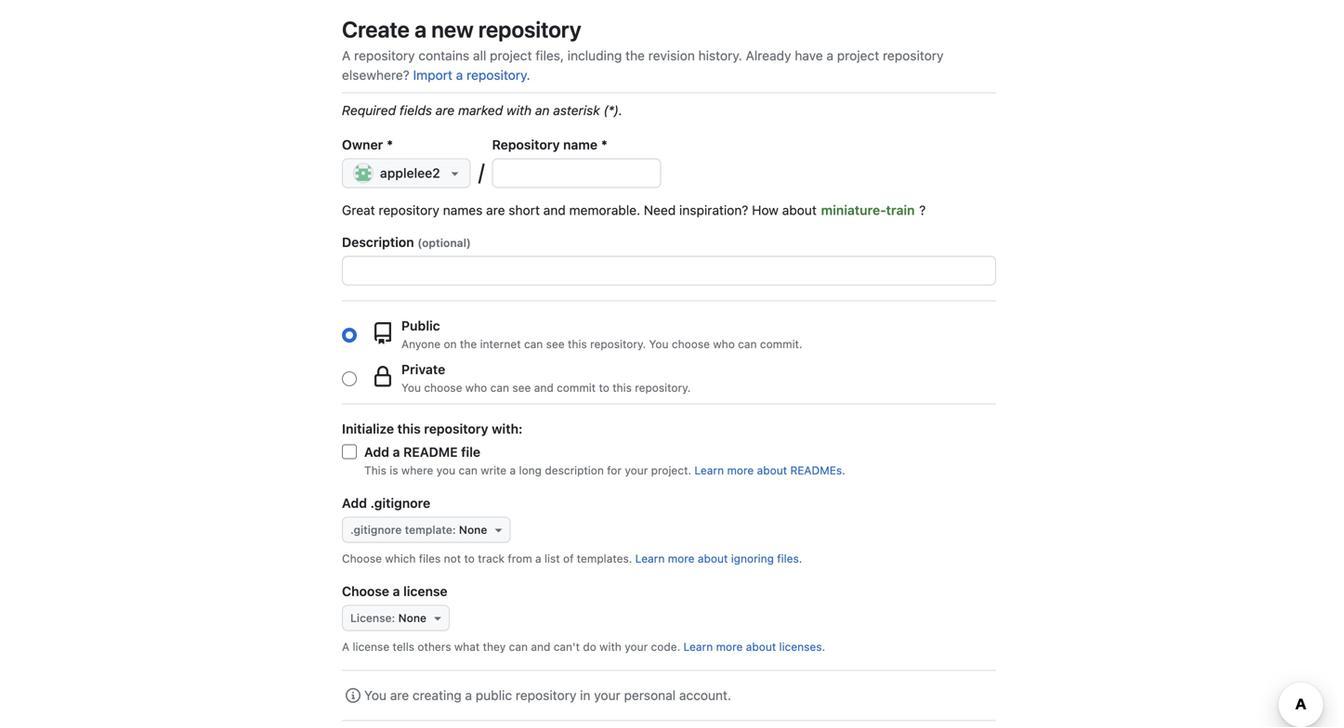 Task type: locate. For each thing, give the bounding box(es) containing it.
learn right the project.
[[695, 464, 724, 477]]

0 horizontal spatial triangle down image
[[430, 611, 445, 626]]

1 horizontal spatial who
[[713, 338, 735, 351]]

license
[[404, 584, 448, 600], [353, 641, 390, 654]]

none
[[459, 524, 487, 537], [398, 612, 427, 625]]

1 vertical spatial this
[[613, 382, 632, 395]]

the inside public anyone on the internet can see this repository. you choose who can commit.
[[460, 338, 477, 351]]

1 vertical spatial your
[[625, 641, 648, 654]]

None text field
[[343, 257, 996, 285]]

a left public
[[465, 688, 472, 704]]

* right owner
[[387, 137, 393, 152]]

this inside public anyone on the internet can see this repository. you choose who can commit.
[[568, 338, 587, 351]]

Repository text field
[[493, 159, 661, 187]]

0 horizontal spatial :
[[392, 612, 395, 625]]

a up sc 9kayk9 0 image
[[342, 641, 350, 654]]

readmes.
[[791, 464, 846, 477]]

2 horizontal spatial are
[[486, 203, 505, 218]]

and inside private you choose who can see and commit to this repository.
[[534, 382, 554, 395]]

learn right templates.
[[636, 553, 665, 566]]

1 vertical spatial the
[[460, 338, 477, 351]]

to
[[599, 382, 610, 395], [464, 553, 475, 566]]

applelee2
[[380, 165, 440, 181]]

triangle down image up "others" on the bottom of page
[[430, 611, 445, 626]]

0 horizontal spatial project
[[490, 48, 532, 63]]

1 vertical spatial triangle down image
[[430, 611, 445, 626]]

about left readmes.
[[757, 464, 788, 477]]

project right have
[[838, 48, 880, 63]]

a up is
[[393, 445, 400, 460]]

license down "files"
[[404, 584, 448, 600]]

1 vertical spatial with
[[600, 641, 622, 654]]

1 vertical spatial add
[[342, 496, 367, 511]]

new
[[432, 16, 474, 42]]

1 vertical spatial choose
[[342, 584, 390, 600]]

repository. up commit
[[590, 338, 646, 351]]

this up readme
[[398, 422, 421, 437]]

1 horizontal spatial *
[[602, 137, 608, 152]]

1 horizontal spatial are
[[436, 103, 455, 118]]

file
[[461, 445, 481, 460]]

1 vertical spatial you
[[402, 382, 421, 395]]

0 vertical spatial learn
[[695, 464, 724, 477]]

and left can't
[[531, 641, 551, 654]]

1 horizontal spatial project
[[838, 48, 880, 63]]

2 horizontal spatial you
[[649, 338, 669, 351]]

this inside private you choose who can see and commit to this repository.
[[613, 382, 632, 395]]

are left creating
[[390, 688, 409, 704]]

anyone
[[402, 338, 441, 351]]

2 project from the left
[[838, 48, 880, 63]]

0 vertical spatial see
[[546, 338, 565, 351]]

your
[[625, 464, 648, 477], [625, 641, 648, 654], [594, 688, 621, 704]]

none up tells
[[398, 612, 427, 625]]

repository
[[492, 137, 560, 152]]

1 vertical spatial .gitignore
[[351, 524, 402, 537]]

0 horizontal spatial *
[[387, 137, 393, 152]]

a up license : none
[[393, 584, 400, 600]]

a up the elsewhere?
[[342, 48, 351, 63]]

1 horizontal spatial triangle down image
[[491, 523, 506, 538]]

private you choose who can see and commit to this repository.
[[402, 362, 691, 395]]

not
[[444, 553, 461, 566]]

can up with:
[[491, 382, 509, 395]]

1 vertical spatial none
[[398, 612, 427, 625]]

commit.
[[760, 338, 803, 351]]

can down the file
[[459, 464, 478, 477]]

your right "in"
[[594, 688, 621, 704]]

to right commit
[[599, 382, 610, 395]]

learn more about licenses. link
[[684, 641, 826, 654]]

0 horizontal spatial to
[[464, 553, 475, 566]]

a left new
[[415, 16, 427, 42]]

can
[[524, 338, 543, 351], [738, 338, 757, 351], [491, 382, 509, 395], [459, 464, 478, 477], [509, 641, 528, 654]]

0 horizontal spatial choose
[[424, 382, 462, 395]]

is
[[390, 464, 398, 477]]

0 vertical spatial none
[[459, 524, 487, 537]]

the left revision
[[626, 48, 645, 63]]

about right how
[[783, 203, 817, 218]]

see inside public anyone on the internet can see this repository. you choose who can commit.
[[546, 338, 565, 351]]

1 choose from the top
[[342, 553, 382, 566]]

train
[[887, 203, 915, 218]]

repository. inside public anyone on the internet can see this repository. you choose who can commit.
[[590, 338, 646, 351]]

1 vertical spatial choose
[[424, 382, 462, 395]]

with left an at the left of page
[[507, 103, 532, 118]]

triangle down image
[[491, 523, 506, 538], [430, 611, 445, 626]]

0 horizontal spatial the
[[460, 338, 477, 351]]

0 horizontal spatial you
[[364, 688, 387, 704]]

files
[[419, 553, 441, 566]]

add up this
[[364, 445, 390, 460]]

choose for choose a license
[[342, 584, 390, 600]]

2 a from the top
[[342, 641, 350, 654]]

0 vertical spatial more
[[727, 464, 754, 477]]

choose down the private
[[424, 382, 462, 395]]

1 vertical spatial see
[[513, 382, 531, 395]]

:
[[453, 524, 456, 537], [392, 612, 395, 625]]

0 vertical spatial a
[[342, 48, 351, 63]]

from
[[508, 553, 532, 566]]

have
[[795, 48, 823, 63]]

*
[[387, 137, 393, 152], [602, 137, 608, 152]]

2 vertical spatial learn
[[684, 641, 713, 654]]

choose which files not to track from a list of templates. learn more about ignoring files.
[[342, 553, 803, 566]]

1 vertical spatial license
[[353, 641, 390, 654]]

who inside private you choose who can see and commit to this repository.
[[466, 382, 487, 395]]

0 vertical spatial license
[[404, 584, 448, 600]]

0 vertical spatial the
[[626, 48, 645, 63]]

about left ignoring
[[698, 553, 728, 566]]

2 vertical spatial this
[[398, 422, 421, 437]]

0 vertical spatial you
[[649, 338, 669, 351]]

0 horizontal spatial see
[[513, 382, 531, 395]]

0 horizontal spatial who
[[466, 382, 487, 395]]

import a repository.
[[413, 67, 530, 83]]

choose left which
[[342, 553, 382, 566]]

repository.
[[467, 67, 530, 83], [590, 338, 646, 351], [635, 382, 691, 395]]

who down 'internet'
[[466, 382, 487, 395]]

and right short
[[544, 203, 566, 218]]

0 horizontal spatial license
[[353, 641, 390, 654]]

0 vertical spatial add
[[364, 445, 390, 460]]

a down contains
[[456, 67, 463, 83]]

applelee2 button
[[342, 159, 471, 188]]

2 horizontal spatial this
[[613, 382, 632, 395]]

owner *
[[342, 137, 393, 152]]

can't
[[554, 641, 580, 654]]

repository. down all
[[467, 67, 530, 83]]

this up commit
[[568, 338, 587, 351]]

1 horizontal spatial see
[[546, 338, 565, 351]]

templates.
[[577, 553, 632, 566]]

choose inside public anyone on the internet can see this repository. you choose who can commit.
[[672, 338, 710, 351]]

the
[[626, 48, 645, 63], [460, 338, 477, 351]]

0 vertical spatial this
[[568, 338, 587, 351]]

1 vertical spatial repository.
[[590, 338, 646, 351]]

which
[[385, 553, 416, 566]]

/
[[478, 159, 485, 185]]

can right "they"
[[509, 641, 528, 654]]

.gitignore down add .gitignore
[[351, 524, 402, 537]]

none up track
[[459, 524, 487, 537]]

you inside private you choose who can see and commit to this repository.
[[402, 382, 421, 395]]

tells
[[393, 641, 415, 654]]

this
[[568, 338, 587, 351], [613, 382, 632, 395], [398, 422, 421, 437]]

0 vertical spatial who
[[713, 338, 735, 351]]

a left long
[[510, 464, 516, 477]]

learn right code.
[[684, 641, 713, 654]]

who left commit.
[[713, 338, 735, 351]]

a
[[415, 16, 427, 42], [827, 48, 834, 63], [456, 67, 463, 83], [393, 445, 400, 460], [510, 464, 516, 477], [536, 553, 542, 566], [393, 584, 400, 600], [465, 688, 472, 704]]

0 horizontal spatial none
[[398, 612, 427, 625]]

: up not
[[453, 524, 456, 537]]

more up account. at bottom right
[[716, 641, 743, 654]]

about
[[783, 203, 817, 218], [757, 464, 788, 477], [698, 553, 728, 566], [746, 641, 776, 654]]

choose a license
[[342, 584, 448, 600]]

add for add a readme file this is where you can write a long description for your project. learn more about readmes.
[[364, 445, 390, 460]]

see up private you choose who can see and commit to this repository.
[[546, 338, 565, 351]]

add down this
[[342, 496, 367, 511]]

repository inside already have a project repository elsewhere?
[[883, 48, 944, 63]]

choose for choose which files not to track from a list of templates. learn more about ignoring files.
[[342, 553, 382, 566]]

code.
[[651, 641, 681, 654]]

1 a from the top
[[342, 48, 351, 63]]

license down license
[[353, 641, 390, 654]]

1 horizontal spatial choose
[[672, 338, 710, 351]]

2 choose from the top
[[342, 584, 390, 600]]

more right the project.
[[727, 464, 754, 477]]

a license tells others what they can and can't do with your code. learn more about licenses.
[[342, 641, 826, 654]]

.gitignore
[[371, 496, 431, 511], [351, 524, 402, 537]]

1 vertical spatial a
[[342, 641, 350, 654]]

see up with:
[[513, 382, 531, 395]]

2 vertical spatial more
[[716, 641, 743, 654]]

initialize
[[342, 422, 394, 437]]

1 horizontal spatial with
[[600, 641, 622, 654]]

and left commit
[[534, 382, 554, 395]]

are
[[436, 103, 455, 118], [486, 203, 505, 218], [390, 688, 409, 704]]

1 vertical spatial and
[[534, 382, 554, 395]]

project right all
[[490, 48, 532, 63]]

: down choose a license at bottom
[[392, 612, 395, 625]]

contains
[[419, 48, 470, 63]]

public
[[476, 688, 512, 704]]

0 vertical spatial triangle down image
[[491, 523, 506, 538]]

learn more about ignoring files. link
[[636, 553, 803, 566]]

1 horizontal spatial none
[[459, 524, 487, 537]]

your left code.
[[625, 641, 648, 654]]

a for a repository contains all project files, including the revision history.
[[342, 48, 351, 63]]

more
[[727, 464, 754, 477], [668, 553, 695, 566], [716, 641, 743, 654]]

0 vertical spatial to
[[599, 382, 610, 395]]

triangle down image
[[448, 166, 463, 181]]

0 horizontal spatial with
[[507, 103, 532, 118]]

this right commit
[[613, 382, 632, 395]]

see
[[546, 338, 565, 351], [513, 382, 531, 395]]

a right have
[[827, 48, 834, 63]]

add inside add a readme file this is where you can write a long description for your project. learn more about readmes.
[[364, 445, 390, 460]]

2 vertical spatial repository.
[[635, 382, 691, 395]]

choose
[[672, 338, 710, 351], [424, 382, 462, 395]]

* right name
[[602, 137, 608, 152]]

a left list
[[536, 553, 542, 566]]

project
[[490, 48, 532, 63], [838, 48, 880, 63]]

0 vertical spatial choose
[[672, 338, 710, 351]]

write
[[481, 464, 507, 477]]

2 vertical spatial are
[[390, 688, 409, 704]]

1 vertical spatial more
[[668, 553, 695, 566]]

1 vertical spatial who
[[466, 382, 487, 395]]

1 horizontal spatial this
[[568, 338, 587, 351]]

inspiration?
[[680, 203, 749, 218]]

create
[[342, 16, 410, 42]]

0 vertical spatial your
[[625, 464, 648, 477]]

sc 9kayk9 0 image
[[346, 689, 361, 704]]

0 vertical spatial choose
[[342, 553, 382, 566]]

choose left commit.
[[672, 338, 710, 351]]

1 horizontal spatial you
[[402, 382, 421, 395]]

in
[[580, 688, 591, 704]]

0 vertical spatial are
[[436, 103, 455, 118]]

to right not
[[464, 553, 475, 566]]

more left ignoring
[[668, 553, 695, 566]]

0 vertical spatial :
[[453, 524, 456, 537]]

more inside add a readme file this is where you can write a long description for your project. learn more about readmes.
[[727, 464, 754, 477]]

0 vertical spatial with
[[507, 103, 532, 118]]

repository. down public anyone on the internet can see this repository. you choose who can commit.
[[635, 382, 691, 395]]

triangle down image up track
[[491, 523, 506, 538]]

are right "fields"
[[436, 103, 455, 118]]

1 horizontal spatial to
[[599, 382, 610, 395]]

1 horizontal spatial license
[[404, 584, 448, 600]]

miniature-train button
[[821, 196, 916, 225]]

learn
[[695, 464, 724, 477], [636, 553, 665, 566], [684, 641, 713, 654]]

the right "on" on the left of page
[[460, 338, 477, 351]]

1 vertical spatial :
[[392, 612, 395, 625]]

.gitignore up the .gitignore template : none
[[371, 496, 431, 511]]

choose up license
[[342, 584, 390, 600]]

your right the for
[[625, 464, 648, 477]]

internet
[[480, 338, 521, 351]]

long
[[519, 464, 542, 477]]

are left short
[[486, 203, 505, 218]]

description (optional)
[[342, 235, 471, 250]]

with right do
[[600, 641, 622, 654]]



Task type: vqa. For each thing, say whether or not it's contained in the screenshot.
the Status
no



Task type: describe. For each thing, give the bounding box(es) containing it.
private
[[402, 362, 446, 377]]

list
[[545, 553, 560, 566]]

already have a project repository elsewhere?
[[342, 48, 944, 83]]

of
[[563, 553, 574, 566]]

2 vertical spatial and
[[531, 641, 551, 654]]

choose inside private you choose who can see and commit to this repository.
[[424, 382, 462, 395]]

including
[[568, 48, 622, 63]]

1 * from the left
[[387, 137, 393, 152]]

readme
[[404, 445, 458, 460]]

great
[[342, 203, 375, 218]]

2 * from the left
[[602, 137, 608, 152]]

project.
[[651, 464, 692, 477]]

can inside private you choose who can see and commit to this repository.
[[491, 382, 509, 395]]

0 vertical spatial repository.
[[467, 67, 530, 83]]

you
[[437, 464, 456, 477]]

description
[[342, 235, 414, 250]]

on
[[444, 338, 457, 351]]

license : none
[[351, 612, 427, 625]]

you are creating a public repository in your personal account.
[[364, 688, 732, 704]]

great repository names are short and memorable. need inspiration? how about miniature-train ?
[[342, 203, 926, 218]]

already
[[746, 48, 792, 63]]

account.
[[680, 688, 732, 704]]

miniature-
[[822, 203, 887, 218]]

import
[[413, 67, 453, 83]]

can left commit.
[[738, 338, 757, 351]]

creating
[[413, 688, 462, 704]]

1 horizontal spatial :
[[453, 524, 456, 537]]

commit
[[557, 382, 596, 395]]

others
[[418, 641, 451, 654]]

need
[[644, 203, 676, 218]]

add for add .gitignore
[[342, 496, 367, 511]]

0 vertical spatial .gitignore
[[371, 496, 431, 511]]

2 vertical spatial you
[[364, 688, 387, 704]]

history.
[[699, 48, 743, 63]]

1 vertical spatial to
[[464, 553, 475, 566]]

(optional)
[[418, 237, 471, 250]]

all
[[473, 48, 487, 63]]

Add a README file checkbox
[[342, 445, 357, 460]]

triangle down image for choose a license
[[430, 611, 445, 626]]

lock image
[[372, 366, 394, 388]]

files,
[[536, 48, 564, 63]]

asterisk
[[553, 103, 600, 118]]

triangle down image for add .gitignore
[[491, 523, 506, 538]]

.gitignore template : none
[[351, 524, 487, 537]]

to inside private you choose who can see and commit to this repository.
[[599, 382, 610, 395]]

0 horizontal spatial this
[[398, 422, 421, 437]]

2 vertical spatial your
[[594, 688, 621, 704]]

initialize this repository with:
[[342, 422, 523, 437]]

1 vertical spatial are
[[486, 203, 505, 218]]

public
[[402, 318, 440, 334]]

a inside already have a project repository elsewhere?
[[827, 48, 834, 63]]

about left licenses.
[[746, 641, 776, 654]]

where
[[402, 464, 434, 477]]

do
[[583, 641, 597, 654]]

template
[[405, 524, 453, 537]]

files.
[[778, 553, 803, 566]]

a for a license tells others what they can and can't do with your code. learn more about licenses.
[[342, 641, 350, 654]]

about inside add a readme file this is where you can write a long description for your project. learn more about readmes.
[[757, 464, 788, 477]]

public anyone on the internet can see this repository. you choose who can commit.
[[402, 318, 803, 351]]

personal
[[624, 688, 676, 704]]

Public radio
[[342, 328, 357, 343]]

how
[[752, 203, 779, 218]]

what
[[455, 641, 480, 654]]

project inside already have a project repository elsewhere?
[[838, 48, 880, 63]]

they
[[483, 641, 506, 654]]

description
[[545, 464, 604, 477]]

learn more about readmes. link
[[695, 464, 846, 477]]

create a new repository
[[342, 16, 582, 42]]

track
[[478, 553, 505, 566]]

add a readme file this is where you can write a long description for your project. learn more about readmes.
[[364, 445, 846, 477]]

a repository contains all project files, including the revision history.
[[342, 48, 743, 63]]

you inside public anyone on the internet can see this repository. you choose who can commit.
[[649, 338, 669, 351]]

1 horizontal spatial the
[[626, 48, 645, 63]]

repository name *
[[492, 137, 608, 152]]

your inside add a readme file this is where you can write a long description for your project. learn more about readmes.
[[625, 464, 648, 477]]

memorable.
[[570, 203, 641, 218]]

1 vertical spatial learn
[[636, 553, 665, 566]]

ignoring
[[731, 553, 774, 566]]

can right 'internet'
[[524, 338, 543, 351]]

who inside public anyone on the internet can see this repository. you choose who can commit.
[[713, 338, 735, 351]]

marked
[[458, 103, 503, 118]]

repo image
[[372, 322, 394, 345]]

repository. inside private you choose who can see and commit to this repository.
[[635, 382, 691, 395]]

add .gitignore
[[342, 496, 431, 511]]

required fields are marked with an asterisk (*).
[[342, 103, 623, 118]]

name
[[563, 137, 598, 152]]

elsewhere?
[[342, 67, 410, 83]]

names
[[443, 203, 483, 218]]

with:
[[492, 422, 523, 437]]

1 project from the left
[[490, 48, 532, 63]]

required
[[342, 103, 396, 118]]

short
[[509, 203, 540, 218]]

learn inside add a readme file this is where you can write a long description for your project. learn more about readmes.
[[695, 464, 724, 477]]

0 vertical spatial and
[[544, 203, 566, 218]]

?
[[920, 203, 926, 218]]

0 horizontal spatial are
[[390, 688, 409, 704]]

can inside add a readme file this is where you can write a long description for your project. learn more about readmes.
[[459, 464, 478, 477]]

Private radio
[[342, 372, 357, 387]]

an
[[535, 103, 550, 118]]

revision
[[649, 48, 695, 63]]

import a repository. link
[[413, 67, 530, 83]]

this
[[364, 464, 387, 477]]

fields
[[400, 103, 432, 118]]

see inside private you choose who can see and commit to this repository.
[[513, 382, 531, 395]]

for
[[607, 464, 622, 477]]

(*).
[[604, 103, 623, 118]]

license
[[351, 612, 392, 625]]

licenses.
[[780, 641, 826, 654]]



